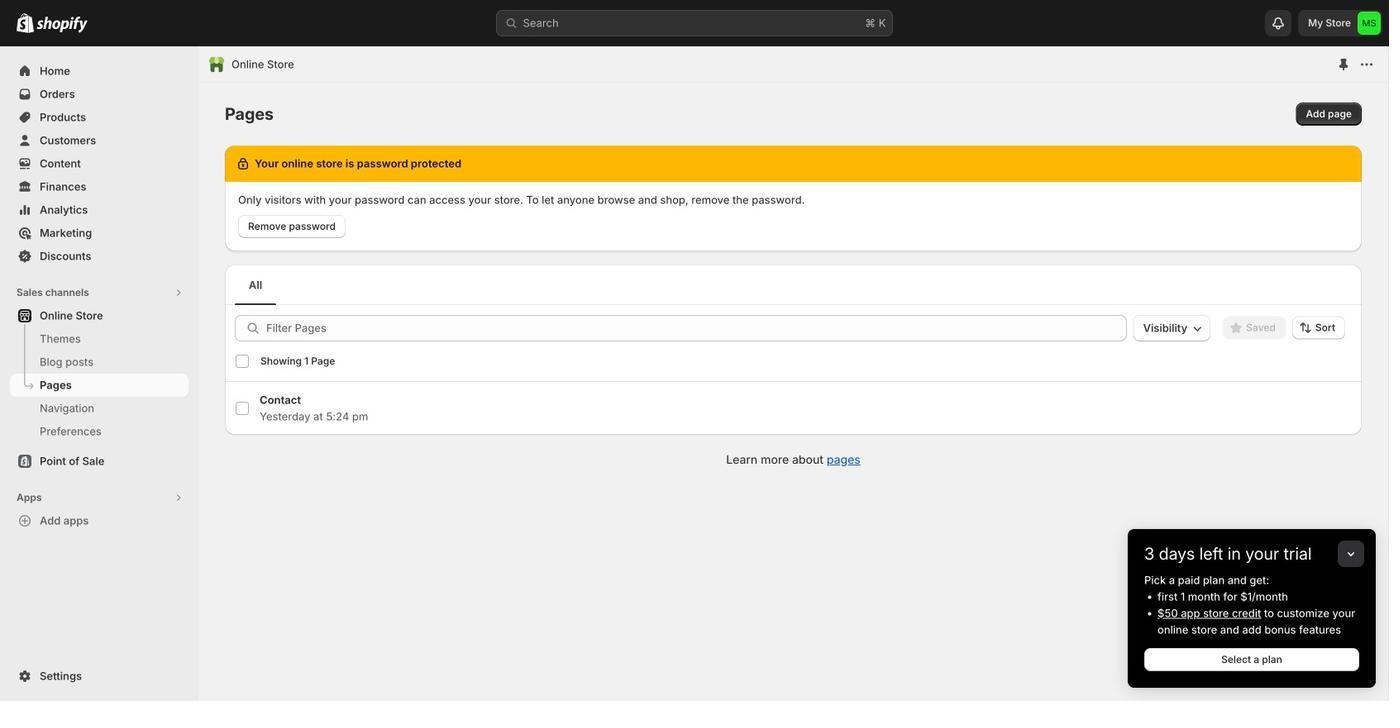 Task type: describe. For each thing, give the bounding box(es) containing it.
0 horizontal spatial shopify image
[[17, 13, 34, 33]]

my store image
[[1359, 12, 1382, 35]]



Task type: locate. For each thing, give the bounding box(es) containing it.
online store image
[[208, 56, 225, 73]]

1 horizontal spatial shopify image
[[36, 16, 88, 33]]

shopify image
[[17, 13, 34, 33], [36, 16, 88, 33]]



Task type: vqa. For each thing, say whether or not it's contained in the screenshot.
SHOPIFY image
yes



